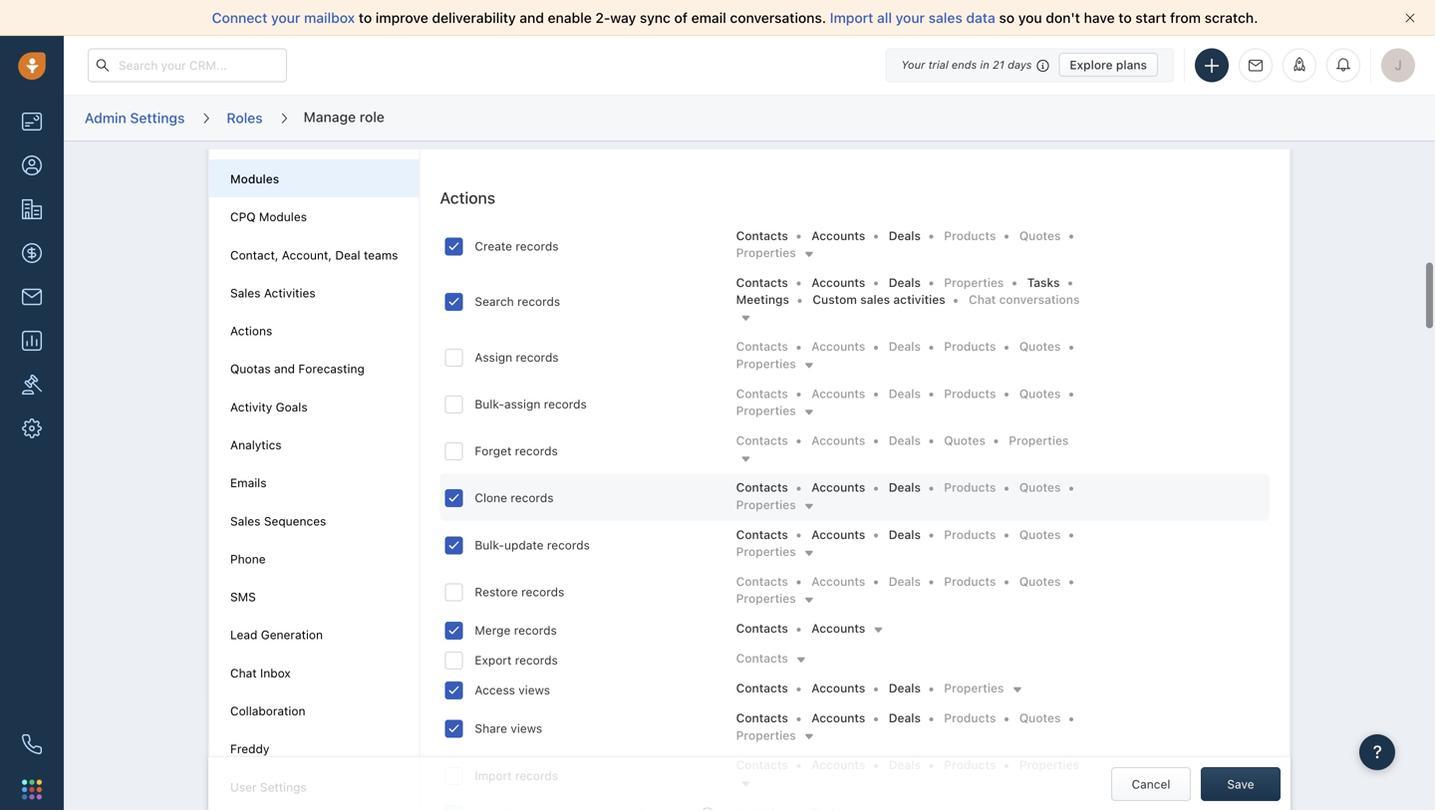 Task type: describe. For each thing, give the bounding box(es) containing it.
freddy link
[[230, 742, 270, 756]]

share views
[[475, 722, 542, 736]]

contacts for export records
[[736, 652, 788, 666]]

admin
[[85, 109, 126, 126]]

contacts for bulk-assign records
[[736, 387, 788, 401]]

quotes for create records
[[1020, 229, 1061, 243]]

roles link
[[226, 102, 264, 134]]

conversations.
[[730, 9, 826, 26]]

Search your CRM... text field
[[88, 48, 287, 82]]

goals
[[276, 400, 308, 414]]

you
[[1019, 9, 1042, 26]]

activity
[[230, 400, 272, 414]]

lead generation
[[230, 628, 323, 642]]

accounts for merge records
[[812, 622, 866, 636]]

contact, account, deal teams
[[230, 248, 398, 262]]

accounts for clone records
[[812, 481, 866, 495]]

have
[[1084, 9, 1115, 26]]

email
[[692, 9, 727, 26]]

products for create records
[[944, 229, 996, 243]]

settings for user settings
[[260, 780, 307, 794]]

accounts for assign records
[[812, 340, 866, 354]]

sync
[[640, 9, 671, 26]]

what's new image
[[1293, 57, 1307, 71]]

emails link
[[230, 476, 267, 490]]

contacts for search records
[[736, 276, 788, 290]]

start
[[1136, 9, 1167, 26]]

merge
[[475, 624, 511, 638]]

send email image
[[1249, 59, 1263, 72]]

import all your sales data link
[[830, 9, 999, 26]]

records for assign records
[[516, 350, 559, 364]]

close image
[[1406, 13, 1416, 23]]

contact,
[[230, 248, 279, 262]]

deals for access views
[[889, 682, 921, 696]]

scratch.
[[1205, 9, 1259, 26]]

role
[[360, 108, 385, 125]]

create records
[[475, 239, 559, 253]]

1 horizontal spatial and
[[520, 9, 544, 26]]

0 vertical spatial import
[[830, 9, 874, 26]]

explore plans
[[1070, 58, 1147, 72]]

0 horizontal spatial and
[[274, 362, 295, 376]]

2-
[[596, 9, 610, 26]]

bulk-update records
[[475, 538, 590, 552]]

connect your mailbox to improve deliverability and enable 2-way sync of email conversations. import all your sales data so you don't have to start from scratch.
[[212, 9, 1259, 26]]

accounts for share views
[[812, 711, 866, 725]]

custom
[[813, 293, 857, 307]]

quotes for restore records
[[1020, 575, 1061, 589]]

cpq modules link
[[230, 210, 307, 224]]

ends
[[952, 58, 977, 71]]

deal
[[335, 248, 360, 262]]

plans
[[1117, 58, 1147, 72]]

way
[[610, 9, 636, 26]]

forecasting
[[298, 362, 365, 376]]

search records
[[475, 295, 560, 309]]

save button
[[1201, 768, 1281, 802]]

restore records
[[475, 585, 565, 599]]

accounts for forget records
[[812, 434, 866, 448]]

quotes properties for share views
[[736, 711, 1061, 743]]

custom sales activities
[[813, 293, 946, 307]]

quotes properties for create records
[[736, 229, 1061, 260]]

accounts for bulk-update records
[[812, 528, 866, 542]]

of
[[675, 9, 688, 26]]

0 horizontal spatial sales
[[861, 293, 890, 307]]

records for merge records
[[514, 624, 557, 638]]

chat inbox
[[230, 666, 291, 680]]

sms
[[230, 590, 256, 604]]

products for assign records
[[944, 340, 996, 354]]

quotas and forecasting link
[[230, 362, 365, 376]]

import records
[[475, 769, 558, 783]]

activities
[[894, 293, 946, 307]]

1 to from the left
[[359, 9, 372, 26]]

chat inbox link
[[230, 666, 291, 680]]

merge records
[[475, 624, 557, 638]]

user
[[230, 780, 257, 794]]

don't
[[1046, 9, 1081, 26]]

deals for assign records
[[889, 340, 921, 354]]

explore plans link
[[1059, 53, 1158, 77]]

sales sequences link
[[230, 514, 326, 528]]

accounts for restore records
[[812, 575, 866, 589]]

deals for forget records
[[889, 434, 921, 448]]

12 accounts from the top
[[812, 758, 866, 772]]

mailbox
[[304, 9, 355, 26]]

days
[[1008, 58, 1032, 71]]

1 vertical spatial modules
[[259, 210, 307, 224]]

1 your from the left
[[271, 9, 300, 26]]

1 vertical spatial import
[[475, 769, 512, 783]]

deals for restore records
[[889, 575, 921, 589]]

contacts for create records
[[736, 229, 788, 243]]

products for share views
[[944, 711, 996, 725]]

contacts for bulk-update records
[[736, 528, 788, 542]]

contacts for share views
[[736, 711, 788, 725]]

phone
[[230, 552, 266, 566]]

meetings
[[736, 293, 790, 307]]

contacts for merge records
[[736, 622, 788, 636]]

tasks meetings
[[736, 276, 1060, 307]]

activity goals link
[[230, 400, 308, 414]]

contacts for assign records
[[736, 340, 788, 354]]

inbox
[[260, 666, 291, 680]]

0 vertical spatial modules
[[230, 172, 279, 186]]

quotes for share views
[[1020, 711, 1061, 725]]

trial
[[929, 58, 949, 71]]

2 to from the left
[[1119, 9, 1132, 26]]

explore
[[1070, 58, 1113, 72]]

sales for sales activities
[[230, 286, 261, 300]]

analytics link
[[230, 438, 282, 452]]

cancel
[[1132, 778, 1171, 792]]

properties image
[[22, 375, 42, 395]]

user settings link
[[230, 780, 307, 794]]

forget
[[475, 444, 512, 458]]

access views
[[475, 683, 550, 697]]

cpq
[[230, 210, 256, 224]]

admin settings link
[[84, 102, 186, 134]]

0 vertical spatial actions
[[440, 189, 496, 208]]



Task type: vqa. For each thing, say whether or not it's contained in the screenshot.
3rd Products
yes



Task type: locate. For each thing, give the bounding box(es) containing it.
1 vertical spatial views
[[511, 722, 542, 736]]

10 contacts from the top
[[736, 652, 788, 666]]

phone image
[[22, 735, 42, 755]]

views
[[519, 683, 550, 697], [511, 722, 542, 736]]

8 accounts from the top
[[812, 575, 866, 589]]

7 deals from the top
[[889, 528, 921, 542]]

4 contacts from the top
[[736, 387, 788, 401]]

5 accounts from the top
[[812, 434, 866, 448]]

and left "enable"
[[520, 9, 544, 26]]

assign
[[504, 397, 541, 411]]

and right quotas
[[274, 362, 295, 376]]

products for bulk-update records
[[944, 528, 996, 542]]

deliverability
[[432, 9, 516, 26]]

export
[[475, 654, 512, 668]]

2 deals from the top
[[889, 276, 921, 290]]

accounts for access views
[[812, 682, 866, 696]]

records for clone records
[[511, 491, 554, 505]]

sales
[[929, 9, 963, 26], [861, 293, 890, 307]]

forget records
[[475, 444, 558, 458]]

to left start
[[1119, 9, 1132, 26]]

0 horizontal spatial settings
[[130, 109, 185, 126]]

deals for clone records
[[889, 481, 921, 495]]

contacts for access views
[[736, 682, 788, 696]]

cancel button
[[1112, 768, 1191, 802]]

assign records
[[475, 350, 559, 364]]

views right share
[[511, 722, 542, 736]]

enable
[[548, 9, 592, 26]]

0 horizontal spatial import
[[475, 769, 512, 783]]

1 vertical spatial sales
[[861, 293, 890, 307]]

1 bulk- from the top
[[475, 397, 504, 411]]

2 your from the left
[[896, 9, 925, 26]]

2 accounts from the top
[[812, 276, 866, 290]]

7 quotes properties from the top
[[736, 711, 1061, 743]]

12 contacts from the top
[[736, 711, 788, 725]]

chat for chat inbox
[[230, 666, 257, 680]]

phone element
[[12, 725, 52, 765]]

accounts for search records
[[812, 276, 866, 290]]

sales up phone
[[230, 514, 261, 528]]

5 quotes properties from the top
[[736, 528, 1061, 559]]

1 horizontal spatial sales
[[929, 9, 963, 26]]

settings for admin settings
[[130, 109, 185, 126]]

quotes properties for clone records
[[736, 481, 1061, 512]]

1 horizontal spatial chat
[[969, 293, 996, 307]]

5 products from the top
[[944, 528, 996, 542]]

0 vertical spatial views
[[519, 683, 550, 697]]

phone link
[[230, 552, 266, 566]]

deals
[[889, 229, 921, 243], [889, 276, 921, 290], [889, 340, 921, 354], [889, 387, 921, 401], [889, 434, 921, 448], [889, 481, 921, 495], [889, 528, 921, 542], [889, 575, 921, 589], [889, 682, 921, 696], [889, 711, 921, 725], [889, 758, 921, 772]]

deals for bulk-update records
[[889, 528, 921, 542]]

quotes properties
[[736, 229, 1061, 260], [736, 340, 1061, 371], [736, 387, 1061, 418], [736, 481, 1061, 512], [736, 528, 1061, 559], [736, 575, 1061, 606], [736, 711, 1061, 743]]

3 quotes properties from the top
[[736, 387, 1061, 418]]

chat left inbox
[[230, 666, 257, 680]]

bulk-assign records
[[475, 397, 587, 411]]

quotes properties for bulk-assign records
[[736, 387, 1061, 418]]

11 contacts from the top
[[736, 682, 788, 696]]

7 accounts from the top
[[812, 528, 866, 542]]

1 vertical spatial actions
[[230, 324, 272, 338]]

modules link
[[230, 172, 279, 186]]

4 accounts from the top
[[812, 387, 866, 401]]

products for bulk-assign records
[[944, 387, 996, 401]]

contacts for clone records
[[736, 481, 788, 495]]

roles
[[227, 109, 263, 126]]

1 accounts from the top
[[812, 229, 866, 243]]

0 vertical spatial sales
[[230, 286, 261, 300]]

records for forget records
[[515, 444, 558, 458]]

freshworks switcher image
[[22, 780, 42, 800]]

clone
[[475, 491, 507, 505]]

settings inside admin settings link
[[130, 109, 185, 126]]

improve
[[376, 9, 428, 26]]

import
[[830, 9, 874, 26], [475, 769, 512, 783]]

admin settings
[[85, 109, 185, 126]]

8 products from the top
[[944, 758, 996, 772]]

1 deals from the top
[[889, 229, 921, 243]]

1 horizontal spatial to
[[1119, 9, 1132, 26]]

9 accounts from the top
[[812, 622, 866, 636]]

contacts for restore records
[[736, 575, 788, 589]]

products for restore records
[[944, 575, 996, 589]]

data
[[967, 9, 996, 26]]

settings right admin
[[130, 109, 185, 126]]

to right mailbox
[[359, 9, 372, 26]]

your
[[902, 58, 926, 71]]

settings right the user
[[260, 780, 307, 794]]

properties
[[736, 246, 796, 260], [944, 276, 1004, 290], [736, 357, 796, 371], [736, 404, 796, 418], [1009, 434, 1069, 448], [736, 498, 796, 512], [736, 545, 796, 559], [736, 592, 796, 606], [944, 682, 1004, 696], [736, 729, 796, 743], [1020, 758, 1080, 772]]

13 contacts from the top
[[736, 758, 788, 772]]

deals for bulk-assign records
[[889, 387, 921, 401]]

1 horizontal spatial import
[[830, 9, 874, 26]]

sales sequences
[[230, 514, 326, 528]]

import left all
[[830, 9, 874, 26]]

records for create records
[[516, 239, 559, 253]]

2 bulk- from the top
[[475, 538, 504, 552]]

restore
[[475, 585, 518, 599]]

contact, account, deal teams link
[[230, 248, 398, 262]]

chat for chat conversations
[[969, 293, 996, 307]]

6 contacts from the top
[[736, 481, 788, 495]]

3 contacts from the top
[[736, 340, 788, 354]]

deals for share views
[[889, 711, 921, 725]]

views for share views
[[511, 722, 542, 736]]

9 contacts from the top
[[736, 622, 788, 636]]

4 quotes properties from the top
[[736, 481, 1061, 512]]

sales left data
[[929, 9, 963, 26]]

2 sales from the top
[[230, 514, 261, 528]]

bulk- for assign
[[475, 397, 504, 411]]

in
[[981, 58, 990, 71]]

modules right cpq
[[259, 210, 307, 224]]

1 products from the top
[[944, 229, 996, 243]]

records for export records
[[515, 654, 558, 668]]

records for import records
[[515, 769, 558, 783]]

quotes for bulk-update records
[[1020, 528, 1061, 542]]

1 vertical spatial sales
[[230, 514, 261, 528]]

records
[[516, 239, 559, 253], [518, 295, 560, 309], [516, 350, 559, 364], [544, 397, 587, 411], [515, 444, 558, 458], [511, 491, 554, 505], [547, 538, 590, 552], [522, 585, 565, 599], [514, 624, 557, 638], [515, 654, 558, 668], [515, 769, 558, 783]]

save
[[1228, 778, 1255, 792]]

1 vertical spatial and
[[274, 362, 295, 376]]

quotas
[[230, 362, 271, 376]]

0 vertical spatial and
[[520, 9, 544, 26]]

3 accounts from the top
[[812, 340, 866, 354]]

bulk- down clone
[[475, 538, 504, 552]]

your left mailbox
[[271, 9, 300, 26]]

1 horizontal spatial your
[[896, 9, 925, 26]]

actions up create
[[440, 189, 496, 208]]

user settings
[[230, 780, 307, 794]]

from
[[1170, 9, 1201, 26]]

9 deals from the top
[[889, 682, 921, 696]]

0 horizontal spatial chat
[[230, 666, 257, 680]]

update
[[504, 538, 544, 552]]

modules
[[230, 172, 279, 186], [259, 210, 307, 224]]

import down share
[[475, 769, 512, 783]]

your
[[271, 9, 300, 26], [896, 9, 925, 26]]

quotes properties for assign records
[[736, 340, 1061, 371]]

tasks
[[1028, 276, 1060, 290]]

sales
[[230, 286, 261, 300], [230, 514, 261, 528]]

cpq modules
[[230, 210, 307, 224]]

2 contacts from the top
[[736, 276, 788, 290]]

5 contacts from the top
[[736, 434, 788, 448]]

actions link
[[230, 324, 272, 338]]

account,
[[282, 248, 332, 262]]

3 deals from the top
[[889, 340, 921, 354]]

activities
[[264, 286, 316, 300]]

chat left conversations
[[969, 293, 996, 307]]

sales activities link
[[230, 286, 316, 300]]

0 horizontal spatial actions
[[230, 324, 272, 338]]

your right all
[[896, 9, 925, 26]]

4 deals from the top
[[889, 387, 921, 401]]

bulk- for update
[[475, 538, 504, 552]]

products for clone records
[[944, 481, 996, 495]]

1 horizontal spatial actions
[[440, 189, 496, 208]]

1 quotes properties from the top
[[736, 229, 1061, 260]]

all
[[877, 9, 892, 26]]

7 contacts from the top
[[736, 528, 788, 542]]

quotes properties for bulk-update records
[[736, 528, 1061, 559]]

deals for create records
[[889, 229, 921, 243]]

and
[[520, 9, 544, 26], [274, 362, 295, 376]]

manage role
[[304, 108, 385, 125]]

11 accounts from the top
[[812, 711, 866, 725]]

1 contacts from the top
[[736, 229, 788, 243]]

8 deals from the top
[[889, 575, 921, 589]]

11 deals from the top
[[889, 758, 921, 772]]

actions up quotas
[[230, 324, 272, 338]]

7 products from the top
[[944, 711, 996, 725]]

accounts for create records
[[812, 229, 866, 243]]

records for restore records
[[522, 585, 565, 599]]

sms link
[[230, 590, 256, 604]]

3 products from the top
[[944, 387, 996, 401]]

0 horizontal spatial your
[[271, 9, 300, 26]]

actions
[[440, 189, 496, 208], [230, 324, 272, 338]]

sales up actions link
[[230, 286, 261, 300]]

generation
[[261, 628, 323, 642]]

1 vertical spatial bulk-
[[475, 538, 504, 552]]

deals for search records
[[889, 276, 921, 290]]

search
[[475, 295, 514, 309]]

so
[[999, 9, 1015, 26]]

5 deals from the top
[[889, 434, 921, 448]]

settings
[[130, 109, 185, 126], [260, 780, 307, 794]]

bulk- up forget
[[475, 397, 504, 411]]

analytics
[[230, 438, 282, 452]]

assign
[[475, 350, 513, 364]]

views for access views
[[519, 683, 550, 697]]

teams
[[364, 248, 398, 262]]

6 quotes properties from the top
[[736, 575, 1061, 606]]

1 vertical spatial settings
[[260, 780, 307, 794]]

quotas and forecasting
[[230, 362, 365, 376]]

1 horizontal spatial settings
[[260, 780, 307, 794]]

views down export records
[[519, 683, 550, 697]]

10 accounts from the top
[[812, 682, 866, 696]]

6 deals from the top
[[889, 481, 921, 495]]

4 products from the top
[[944, 481, 996, 495]]

6 products from the top
[[944, 575, 996, 589]]

0 horizontal spatial to
[[359, 9, 372, 26]]

modules up cpq
[[230, 172, 279, 186]]

create
[[475, 239, 512, 253]]

this is a daily limit that applies to contacts, accounts, and deals. image
[[702, 808, 714, 811]]

manage
[[304, 108, 356, 125]]

2 products from the top
[[944, 340, 996, 354]]

share
[[475, 722, 507, 736]]

quotes properties for restore records
[[736, 575, 1061, 606]]

accounts for bulk-assign records
[[812, 387, 866, 401]]

0 vertical spatial bulk-
[[475, 397, 504, 411]]

emails
[[230, 476, 267, 490]]

2 quotes properties from the top
[[736, 340, 1061, 371]]

lead
[[230, 628, 258, 642]]

sales right custom on the right of page
[[861, 293, 890, 307]]

contacts for forget records
[[736, 434, 788, 448]]

1 sales from the top
[[230, 286, 261, 300]]

chat conversations
[[969, 293, 1080, 307]]

quotes for clone records
[[1020, 481, 1061, 495]]

0 vertical spatial sales
[[929, 9, 963, 26]]

21
[[993, 58, 1005, 71]]

collaboration
[[230, 704, 306, 718]]

sales activities
[[230, 286, 316, 300]]

contacts
[[736, 229, 788, 243], [736, 276, 788, 290], [736, 340, 788, 354], [736, 387, 788, 401], [736, 434, 788, 448], [736, 481, 788, 495], [736, 528, 788, 542], [736, 575, 788, 589], [736, 622, 788, 636], [736, 652, 788, 666], [736, 682, 788, 696], [736, 711, 788, 725], [736, 758, 788, 772]]

to
[[359, 9, 372, 26], [1119, 9, 1132, 26]]

freddy
[[230, 742, 270, 756]]

clone records
[[475, 491, 554, 505]]

lead generation link
[[230, 628, 323, 642]]

10 deals from the top
[[889, 711, 921, 725]]

sales for sales sequences
[[230, 514, 261, 528]]

quotes for bulk-assign records
[[1020, 387, 1061, 401]]

quotes for assign records
[[1020, 340, 1061, 354]]

8 contacts from the top
[[736, 575, 788, 589]]

0 vertical spatial settings
[[130, 109, 185, 126]]

0 vertical spatial chat
[[969, 293, 996, 307]]

6 accounts from the top
[[812, 481, 866, 495]]

access
[[475, 683, 515, 697]]

1 vertical spatial chat
[[230, 666, 257, 680]]

records for search records
[[518, 295, 560, 309]]



